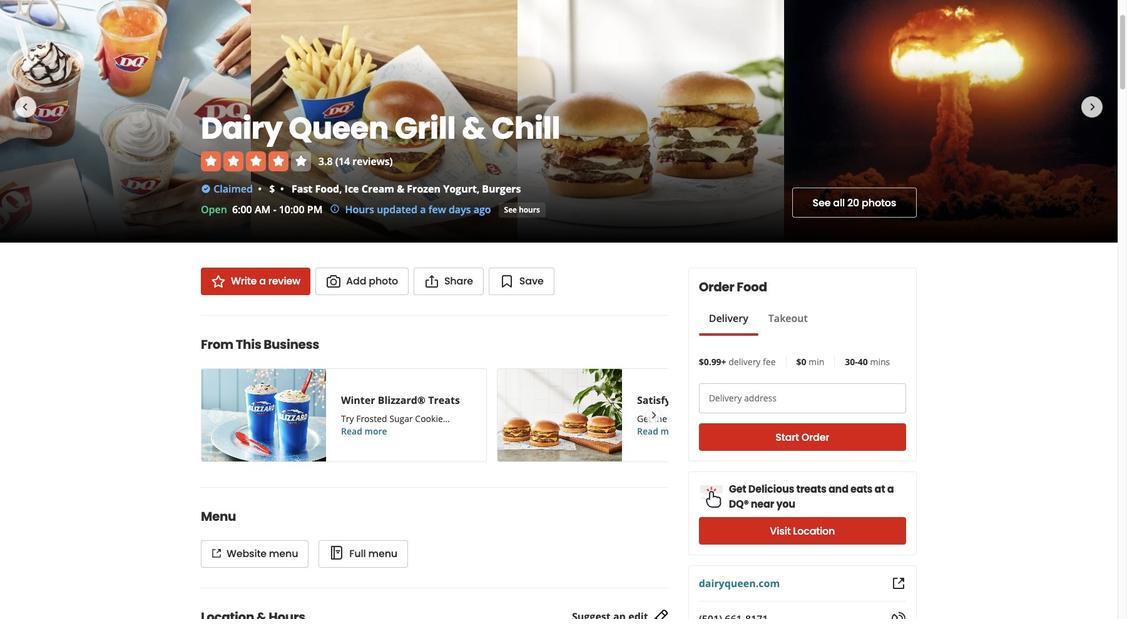 Task type: describe. For each thing, give the bounding box(es) containing it.
1 vertical spatial &
[[397, 182, 404, 196]]

min
[[809, 356, 824, 368]]

2 photo of dairy queen grill & chill - little rock, ar, us. image from the left
[[251, 0, 518, 243]]

frosted
[[356, 413, 387, 425]]

menu
[[201, 508, 236, 526]]

mins
[[870, 356, 890, 368]]

3 photo of dairy queen grill & chill - little rock, ar, us. image from the left
[[518, 0, 784, 243]]

photo
[[369, 274, 398, 289]]

try
[[341, 413, 354, 425]]

hours
[[519, 204, 540, 215]]

24 star v2 image
[[211, 274, 226, 289]]

cream
[[362, 182, 394, 196]]

claimed
[[214, 182, 253, 196]]

24 menu v2 image
[[329, 546, 344, 561]]

write
[[231, 274, 257, 289]]

10:00
[[279, 203, 305, 217]]

a inside info alert
[[420, 203, 426, 217]]

dq® inside get delicious treats and eats at a dq® near you
[[729, 498, 749, 512]]

near
[[751, 498, 774, 512]]

-
[[273, 203, 276, 217]]

24 share v2 image
[[424, 274, 439, 289]]

the
[[654, 413, 667, 425]]

order food
[[699, 279, 767, 296]]

website
[[227, 547, 267, 561]]

order inside button
[[802, 430, 830, 445]]

share button
[[414, 268, 484, 295]]

write a review link
[[201, 268, 310, 295]]

24 external link v2 image
[[891, 576, 906, 591]]

burgers link
[[482, 182, 521, 196]]

3.8 star rating image
[[201, 151, 311, 171]]

add
[[346, 274, 366, 289]]

see hours
[[504, 204, 540, 215]]

delicious
[[748, 483, 794, 497]]

see hours link
[[499, 203, 546, 218]]

yogurt
[[443, 182, 477, 196]]

see for see all 20 photos
[[813, 196, 831, 210]]

add photo
[[346, 274, 398, 289]]

see all 20 photos link
[[792, 188, 917, 218]]

dairyqueen.com link
[[699, 577, 780, 591]]

few
[[428, 203, 446, 217]]

full
[[349, 547, 366, 561]]

add photo link
[[315, 268, 409, 295]]

Order delivery text field
[[699, 384, 906, 414]]

$
[[269, 182, 275, 196]]

6:00
[[232, 203, 252, 217]]

chill
[[492, 108, 560, 150]]

business
[[264, 336, 319, 354]]

get delicious treats and eats at a dq® near you
[[729, 483, 894, 512]]

satisfy your hunger get the dq® cheeseburger… read more
[[637, 394, 757, 437]]

blizzard®
[[378, 394, 426, 407]]

previous image for next image
[[209, 408, 222, 423]]

at
[[875, 483, 885, 497]]

delivery for delivery address
[[709, 392, 742, 404]]

menu for full menu
[[368, 547, 397, 561]]

satisfy
[[637, 394, 671, 407]]

from
[[201, 336, 233, 354]]

hours updated a few days ago
[[345, 203, 491, 217]]

and
[[829, 483, 849, 497]]

(14
[[335, 155, 350, 168]]

save button
[[489, 268, 554, 295]]

updated
[[377, 203, 417, 217]]

you
[[776, 498, 795, 512]]

get inside get delicious treats and eats at a dq® near you
[[729, 483, 746, 497]]

dairy queen grill & chill
[[201, 108, 560, 150]]

website menu link
[[201, 541, 309, 568]]

visit location link
[[699, 518, 906, 545]]

queen
[[289, 108, 389, 150]]

1 photo of dairy queen grill & chill - little rock, ar, us. image from the left
[[0, 0, 251, 243]]

eats
[[851, 483, 873, 497]]

next image
[[646, 408, 660, 423]]

delivery for delivery
[[709, 312, 748, 325]]

address
[[744, 392, 777, 404]]

cookie…
[[415, 413, 450, 425]]

burgers
[[482, 182, 521, 196]]

frozen
[[407, 182, 441, 196]]

reviews)
[[353, 155, 393, 168]]

30-40 mins
[[845, 356, 890, 368]]

location
[[793, 524, 835, 539]]

get inside satisfy your hunger get the dq® cheeseburger… read more
[[637, 413, 652, 425]]

delivery address
[[709, 392, 777, 404]]

next image
[[1085, 99, 1100, 114]]

share
[[444, 274, 473, 289]]

24 phone v2 image
[[891, 612, 906, 620]]

pm
[[307, 203, 323, 217]]

$0.99+
[[699, 356, 726, 368]]

more for satisfy
[[661, 426, 683, 437]]

tab list containing delivery
[[699, 311, 818, 336]]



Task type: locate. For each thing, give the bounding box(es) containing it.
tab list
[[699, 311, 818, 336]]

all
[[833, 196, 845, 210]]

24 save outline v2 image
[[499, 274, 514, 289]]

$0
[[796, 356, 806, 368]]

more
[[365, 426, 387, 437], [661, 426, 683, 437]]

treats
[[796, 483, 827, 497]]

1 , from the left
[[339, 182, 342, 196]]

dairyqueen.com
[[699, 577, 780, 591]]

grill
[[395, 108, 456, 150]]

0 vertical spatial dq®
[[669, 413, 690, 425]]

0 horizontal spatial read
[[341, 426, 362, 437]]

see all 20 photos
[[813, 196, 896, 210]]

open
[[201, 203, 227, 217]]

2 delivery from the top
[[709, 392, 742, 404]]

1 horizontal spatial &
[[462, 108, 486, 150]]

0 horizontal spatial menu
[[269, 547, 298, 561]]

treats
[[428, 394, 460, 407]]

0 vertical spatial a
[[420, 203, 426, 217]]

1 horizontal spatial order
[[802, 430, 830, 445]]

0 horizontal spatial see
[[504, 204, 517, 215]]

1 menu from the left
[[269, 547, 298, 561]]

get left delicious at the bottom of the page
[[729, 483, 746, 497]]

previous image for next icon
[[18, 99, 33, 114]]

see for see hours
[[504, 204, 517, 215]]

20
[[847, 196, 859, 210]]

1 horizontal spatial see
[[813, 196, 831, 210]]

2 more from the left
[[661, 426, 683, 437]]

, up ago
[[477, 182, 480, 196]]

open 6:00 am - 10:00 pm
[[201, 203, 323, 217]]

4 photo of dairy queen grill & chill - little rock, ar, us. image from the left
[[784, 0, 1118, 243]]

0 vertical spatial &
[[462, 108, 486, 150]]

$0 min
[[796, 356, 824, 368]]

more for winter
[[365, 426, 387, 437]]

ice cream & frozen yogurt link
[[345, 182, 477, 196]]

fee
[[763, 356, 776, 368]]

0 horizontal spatial dq®
[[669, 413, 690, 425]]

1 horizontal spatial food
[[737, 279, 767, 296]]

1 horizontal spatial previous image
[[209, 408, 222, 423]]

1 horizontal spatial menu
[[368, 547, 397, 561]]

a
[[420, 203, 426, 217], [259, 274, 266, 289], [887, 483, 894, 497]]

16 info v2 image
[[330, 204, 340, 214]]

from this business element
[[181, 315, 783, 468]]

dq®
[[669, 413, 690, 425], [729, 498, 749, 512]]

0 horizontal spatial get
[[637, 413, 652, 425]]

0 vertical spatial previous image
[[18, 99, 33, 114]]

takeout
[[768, 312, 808, 325]]

dq® left near
[[729, 498, 749, 512]]

fast food link
[[292, 182, 339, 196]]

0 horizontal spatial more
[[365, 426, 387, 437]]

0 horizontal spatial previous image
[[18, 99, 33, 114]]

delivery tab panel
[[699, 336, 818, 341]]

sugar
[[389, 413, 413, 425]]

16 claim filled v2 image
[[201, 184, 211, 194]]

1 read from the left
[[341, 426, 362, 437]]

24 pencil v2 image
[[653, 610, 668, 620]]

0 vertical spatial order
[[699, 279, 734, 296]]

review
[[268, 274, 300, 289]]

&
[[462, 108, 486, 150], [397, 182, 404, 196]]

your
[[673, 394, 697, 407]]

read inside winter blizzard® treats try frosted sugar cookie… read more
[[341, 426, 362, 437]]

1 vertical spatial food
[[737, 279, 767, 296]]

food for order
[[737, 279, 767, 296]]

read inside satisfy your hunger get the dq® cheeseburger… read more
[[637, 426, 658, 437]]

previous image
[[18, 99, 33, 114], [209, 408, 222, 423]]

visit
[[770, 524, 791, 539]]

16 external link v2 image
[[212, 549, 222, 559]]

this
[[236, 336, 261, 354]]

start
[[776, 430, 799, 445]]

1 vertical spatial order
[[802, 430, 830, 445]]

dq® down your
[[669, 413, 690, 425]]

2 , from the left
[[477, 182, 480, 196]]

a inside get delicious treats and eats at a dq® near you
[[887, 483, 894, 497]]

dairy
[[201, 108, 283, 150]]

1 horizontal spatial a
[[420, 203, 426, 217]]

food for fast
[[315, 182, 339, 196]]

0 vertical spatial get
[[637, 413, 652, 425]]

1 vertical spatial get
[[729, 483, 746, 497]]

read down next image
[[637, 426, 658, 437]]

order
[[699, 279, 734, 296], [802, 430, 830, 445]]

get left the
[[637, 413, 652, 425]]

2 vertical spatial a
[[887, 483, 894, 497]]

3.8
[[319, 155, 333, 168]]

more down the
[[661, 426, 683, 437]]

info alert
[[330, 202, 491, 217]]

0 horizontal spatial &
[[397, 182, 404, 196]]

menu for website menu
[[269, 547, 298, 561]]

read down try
[[341, 426, 362, 437]]

cheeseburger…
[[692, 413, 757, 425]]

am
[[255, 203, 271, 217]]

website menu
[[227, 547, 298, 561]]

menu
[[269, 547, 298, 561], [368, 547, 397, 561]]

fast
[[292, 182, 312, 196]]

see left hours
[[504, 204, 517, 215]]

1 vertical spatial dq®
[[729, 498, 749, 512]]

2 horizontal spatial a
[[887, 483, 894, 497]]

full menu
[[349, 547, 397, 561]]

read
[[341, 426, 362, 437], [637, 426, 658, 437]]

a left few
[[420, 203, 426, 217]]

photo of dairy queen grill & chill - little rock, ar, us. image
[[0, 0, 251, 243], [251, 0, 518, 243], [518, 0, 784, 243], [784, 0, 1118, 243]]

,
[[339, 182, 342, 196], [477, 182, 480, 196]]

read for winter
[[341, 426, 362, 437]]

menu right full
[[368, 547, 397, 561]]

more inside satisfy your hunger get the dq® cheeseburger… read more
[[661, 426, 683, 437]]

read for satisfy
[[637, 426, 658, 437]]

1 delivery from the top
[[709, 312, 748, 325]]

hours
[[345, 203, 374, 217]]

0 horizontal spatial a
[[259, 274, 266, 289]]

see left all
[[813, 196, 831, 210]]

full menu link
[[319, 541, 408, 568]]

(14 reviews) link
[[335, 155, 393, 168]]

from this business
[[201, 336, 319, 354]]

$0.99+ delivery fee
[[699, 356, 776, 368]]

winter
[[341, 394, 375, 407]]

, left ice
[[339, 182, 342, 196]]

start order
[[776, 430, 830, 445]]

0 horizontal spatial order
[[699, 279, 734, 296]]

more down frosted
[[365, 426, 387, 437]]

1 horizontal spatial ,
[[477, 182, 480, 196]]

food up delivery tab panel
[[737, 279, 767, 296]]

& right the grill
[[462, 108, 486, 150]]

1 horizontal spatial get
[[729, 483, 746, 497]]

1 vertical spatial previous image
[[209, 408, 222, 423]]

0 vertical spatial delivery
[[709, 312, 748, 325]]

food
[[315, 182, 339, 196], [737, 279, 767, 296]]

delivery
[[729, 356, 761, 368]]

menu element
[[181, 488, 668, 568]]

start order button
[[699, 424, 906, 451]]

get
[[637, 413, 652, 425], [729, 483, 746, 497]]

hunger
[[699, 394, 736, 407]]

menu right website
[[269, 547, 298, 561]]

0 vertical spatial food
[[315, 182, 339, 196]]

24 camera v2 image
[[326, 274, 341, 289]]

1 horizontal spatial dq®
[[729, 498, 749, 512]]

1 horizontal spatial more
[[661, 426, 683, 437]]

delivery down "order food"
[[709, 312, 748, 325]]

1 more from the left
[[365, 426, 387, 437]]

photos
[[862, 196, 896, 210]]

0 horizontal spatial food
[[315, 182, 339, 196]]

fast food , ice cream & frozen yogurt , burgers
[[292, 182, 521, 196]]

1 horizontal spatial read
[[637, 426, 658, 437]]

a right write
[[259, 274, 266, 289]]

days
[[449, 203, 471, 217]]

ice
[[345, 182, 359, 196]]

a right at
[[887, 483, 894, 497]]

40
[[858, 356, 868, 368]]

previous image inside from this business element
[[209, 408, 222, 423]]

1 vertical spatial delivery
[[709, 392, 742, 404]]

1 vertical spatial a
[[259, 274, 266, 289]]

0 horizontal spatial ,
[[339, 182, 342, 196]]

3.8 (14 reviews)
[[319, 155, 393, 168]]

30-
[[845, 356, 858, 368]]

dq® inside satisfy your hunger get the dq® cheeseburger… read more
[[669, 413, 690, 425]]

2 read from the left
[[637, 426, 658, 437]]

visit location
[[770, 524, 835, 539]]

save
[[519, 274, 544, 289]]

more inside winter blizzard® treats try frosted sugar cookie… read more
[[365, 426, 387, 437]]

winter blizzard® treats try frosted sugar cookie… read more
[[341, 394, 460, 437]]

2 menu from the left
[[368, 547, 397, 561]]

delivery
[[709, 312, 748, 325], [709, 392, 742, 404]]

delivery up cheeseburger…
[[709, 392, 742, 404]]

food up 16 info v2 image
[[315, 182, 339, 196]]

& up updated
[[397, 182, 404, 196]]



Task type: vqa. For each thing, say whether or not it's contained in the screenshot.
second ABOUT from the bottom of the page
no



